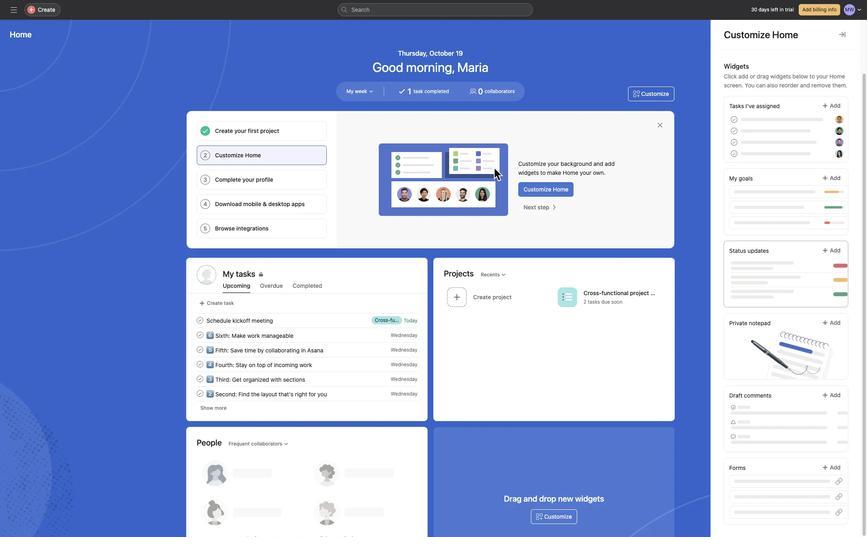 Task type: locate. For each thing, give the bounding box(es) containing it.
customize home
[[724, 29, 798, 40], [215, 152, 261, 159]]

customize button down drag and drop new widgets
[[531, 509, 577, 524]]

goals
[[739, 175, 753, 182]]

6️⃣ sixth: make work manageable
[[207, 332, 294, 339]]

asana
[[307, 347, 323, 354]]

2 up 3
[[204, 152, 207, 159]]

thursday,
[[398, 50, 428, 57]]

time
[[245, 347, 256, 354]]

1 horizontal spatial 2
[[584, 299, 587, 305]]

my week button
[[343, 86, 377, 97]]

0 horizontal spatial to
[[541, 169, 546, 176]]

completed checkbox for 3️⃣
[[195, 374, 205, 384]]

1 vertical spatial completed checkbox
[[195, 345, 205, 355]]

search list box
[[338, 3, 533, 16]]

completed image left 6️⃣
[[195, 330, 205, 340]]

customize inside customize your background and add widgets to make home your own.
[[518, 160, 546, 167]]

my
[[347, 88, 354, 94], [729, 175, 737, 182]]

add up own.
[[605, 160, 615, 167]]

2 completed image from the top
[[195, 345, 205, 355]]

0 horizontal spatial customize button
[[531, 509, 577, 524]]

0 vertical spatial 2
[[204, 152, 207, 159]]

4
[[203, 200, 207, 207]]

3 wednesday from the top
[[391, 361, 418, 367]]

draft
[[729, 392, 743, 399]]

2 completed image from the top
[[195, 359, 205, 369]]

1 add button from the top
[[817, 98, 846, 113]]

0 vertical spatial in
[[780, 7, 784, 13]]

0 horizontal spatial my
[[347, 88, 354, 94]]

home inside the click add or drag widgets below to your home screen. you can also reorder and remove them.
[[830, 73, 845, 80]]

add button for updates
[[817, 243, 846, 258]]

add billing info button
[[799, 4, 840, 15]]

1 horizontal spatial widgets
[[771, 73, 791, 80]]

0
[[478, 87, 483, 96]]

updates
[[748, 247, 769, 254]]

status updates
[[729, 247, 769, 254]]

1 horizontal spatial add
[[739, 73, 749, 80]]

work
[[247, 332, 260, 339], [300, 361, 312, 368]]

widgets
[[771, 73, 791, 80], [518, 169, 539, 176]]

1 vertical spatial widgets
[[518, 169, 539, 176]]

click add or drag widgets below to your home screen. you can also reorder and remove them.
[[724, 73, 848, 89]]

1 completed image from the top
[[195, 316, 205, 325]]

2 vertical spatial create
[[207, 300, 223, 306]]

to
[[810, 73, 815, 80], [541, 169, 546, 176]]

0 vertical spatial collaborators
[[485, 88, 515, 94]]

widgets inside the click add or drag widgets below to your home screen. you can also reorder and remove them.
[[771, 73, 791, 80]]

plan
[[651, 290, 662, 297]]

completed image
[[195, 330, 205, 340], [195, 359, 205, 369]]

collaborators right frequent
[[251, 441, 282, 447]]

create button
[[24, 3, 61, 16]]

0 vertical spatial widgets
[[771, 73, 791, 80]]

completed image for 2️⃣
[[195, 389, 205, 398]]

kickoff
[[233, 317, 250, 324]]

add
[[739, 73, 749, 80], [605, 160, 615, 167]]

19
[[456, 50, 463, 57]]

1 completed image from the top
[[195, 330, 205, 340]]

2 wednesday button from the top
[[391, 347, 418, 353]]

1 vertical spatial completed checkbox
[[195, 359, 205, 369]]

fifth:
[[215, 347, 229, 354]]

0 vertical spatial create
[[38, 6, 55, 13]]

0 vertical spatial my
[[347, 88, 354, 94]]

1 wednesday from the top
[[391, 332, 418, 338]]

days
[[759, 7, 770, 13]]

my week
[[347, 88, 367, 94]]

5 add button from the top
[[817, 388, 846, 403]]

Completed checkbox
[[195, 330, 205, 340], [195, 359, 205, 369], [195, 389, 205, 398]]

add left or
[[739, 73, 749, 80]]

home down the 'background'
[[563, 169, 578, 176]]

collaborators right 0
[[485, 88, 515, 94]]

to inside the click add or drag widgets below to your home screen. you can also reorder and remove them.
[[810, 73, 815, 80]]

completed image left "3️⃣"
[[195, 374, 205, 384]]

5 wednesday button from the top
[[391, 391, 418, 397]]

2 wednesday from the top
[[391, 347, 418, 353]]

0 horizontal spatial in
[[301, 347, 306, 354]]

add for notepad
[[830, 319, 841, 326]]

and down below
[[800, 82, 810, 89]]

my for my goals
[[729, 175, 737, 182]]

wednesday button
[[391, 332, 418, 338], [391, 347, 418, 353], [391, 361, 418, 367], [391, 376, 418, 382], [391, 391, 418, 397]]

1 horizontal spatial my
[[729, 175, 737, 182]]

wednesday
[[391, 332, 418, 338], [391, 347, 418, 353], [391, 361, 418, 367], [391, 376, 418, 382], [391, 391, 418, 397]]

info
[[828, 7, 837, 13]]

completed image left 4️⃣
[[195, 359, 205, 369]]

completed checkbox left "3️⃣"
[[195, 374, 205, 384]]

2 vertical spatial completed checkbox
[[195, 389, 205, 398]]

add inside customize your background and add widgets to make home your own.
[[605, 160, 615, 167]]

work right "make"
[[247, 332, 260, 339]]

home inside button
[[553, 186, 569, 193]]

in left asana
[[301, 347, 306, 354]]

1 vertical spatial my
[[729, 175, 737, 182]]

0 horizontal spatial and
[[524, 494, 537, 503]]

you
[[745, 82, 755, 89]]

2 vertical spatial completed checkbox
[[195, 374, 205, 384]]

2 completed checkbox from the top
[[195, 359, 205, 369]]

1 vertical spatial task
[[224, 300, 234, 306]]

create project link
[[444, 285, 554, 311]]

status
[[729, 247, 746, 254]]

customize down drag and drop new widgets
[[544, 513, 572, 520]]

by
[[258, 347, 264, 354]]

task
[[414, 88, 423, 94], [224, 300, 234, 306]]

1 vertical spatial in
[[301, 347, 306, 354]]

1 completed checkbox from the top
[[195, 330, 205, 340]]

1 horizontal spatial and
[[594, 160, 603, 167]]

my goals
[[729, 175, 753, 182]]

drag
[[757, 73, 769, 80]]

create inside create popup button
[[38, 6, 55, 13]]

and left drop
[[524, 494, 537, 503]]

0 horizontal spatial task
[[224, 300, 234, 306]]

customize home up complete your profile
[[215, 152, 261, 159]]

forms
[[729, 464, 746, 471]]

to left the make
[[541, 169, 546, 176]]

1 horizontal spatial task
[[414, 88, 423, 94]]

1 vertical spatial work
[[300, 361, 312, 368]]

trial
[[785, 7, 794, 13]]

recents button
[[477, 269, 510, 280]]

customize up close image
[[641, 90, 669, 97]]

wednesday button for work
[[391, 361, 418, 367]]

1
[[407, 87, 412, 96]]

0 vertical spatial to
[[810, 73, 815, 80]]

widgets
[[724, 63, 749, 70]]

home up them. at the right of page
[[830, 73, 845, 80]]

project
[[630, 290, 649, 297]]

assigned
[[757, 102, 780, 109]]

home
[[10, 30, 32, 39], [830, 73, 845, 80], [563, 169, 578, 176], [553, 186, 569, 193]]

customize home down days
[[724, 29, 798, 40]]

1 horizontal spatial customize home
[[724, 29, 798, 40]]

1 vertical spatial add
[[605, 160, 615, 167]]

create inside create task button
[[207, 300, 223, 306]]

3 completed checkbox from the top
[[195, 374, 205, 384]]

home down the make
[[553, 186, 569, 193]]

completed image for 3️⃣
[[195, 374, 205, 384]]

create left first project
[[215, 127, 233, 134]]

add for i've
[[830, 102, 841, 109]]

completed image left 5️⃣
[[195, 345, 205, 355]]

4 wednesday button from the top
[[391, 376, 418, 382]]

manageable
[[262, 332, 294, 339]]

4 wednesday from the top
[[391, 376, 418, 382]]

1 vertical spatial completed image
[[195, 359, 205, 369]]

1 vertical spatial create
[[215, 127, 233, 134]]

due
[[601, 299, 610, 305]]

1 completed checkbox from the top
[[195, 316, 205, 325]]

to inside customize your background and add widgets to make home your own.
[[541, 169, 546, 176]]

my left week
[[347, 88, 354, 94]]

2 completed checkbox from the top
[[195, 345, 205, 355]]

widgets up customize home
[[518, 169, 539, 176]]

0 vertical spatial completed checkbox
[[195, 330, 205, 340]]

add button for notepad
[[817, 316, 846, 330]]

task inside button
[[224, 300, 234, 306]]

2 left tasks
[[584, 299, 587, 305]]

4 add button from the top
[[817, 316, 846, 330]]

wednesday for for
[[391, 391, 418, 397]]

create up schedule
[[207, 300, 223, 306]]

1 horizontal spatial in
[[780, 7, 784, 13]]

completed image left 2️⃣ at left bottom
[[195, 389, 205, 398]]

task down upcoming button
[[224, 300, 234, 306]]

completed checkbox left schedule
[[195, 316, 205, 325]]

2 horizontal spatial and
[[800, 82, 810, 89]]

1 horizontal spatial to
[[810, 73, 815, 80]]

completed checkbox left 6️⃣
[[195, 330, 205, 340]]

1 vertical spatial collaborators
[[251, 441, 282, 447]]

0 horizontal spatial widgets
[[518, 169, 539, 176]]

drag
[[504, 494, 522, 503]]

5 wednesday from the top
[[391, 391, 418, 397]]

0 vertical spatial and
[[800, 82, 810, 89]]

0 horizontal spatial add
[[605, 160, 615, 167]]

customize
[[641, 90, 669, 97], [518, 160, 546, 167], [524, 186, 551, 193], [544, 513, 572, 520]]

home inside customize your background and add widgets to make home your own.
[[563, 169, 578, 176]]

or
[[750, 73, 755, 80]]

and up own.
[[594, 160, 603, 167]]

your inside the click add or drag widgets below to your home screen. you can also reorder and remove them.
[[817, 73, 828, 80]]

customize button up close image
[[628, 87, 675, 101]]

3 add button from the top
[[817, 243, 846, 258]]

0 vertical spatial completed checkbox
[[195, 316, 205, 325]]

work down asana
[[300, 361, 312, 368]]

add button for i've
[[817, 98, 846, 113]]

0 vertical spatial customize home
[[724, 29, 798, 40]]

3 completed checkbox from the top
[[195, 389, 205, 398]]

1 vertical spatial and
[[594, 160, 603, 167]]

projects
[[444, 269, 474, 278]]

comments
[[744, 392, 772, 399]]

add for comments
[[830, 392, 841, 398]]

your profile
[[243, 176, 273, 183]]

&
[[263, 200, 267, 207]]

my left 'goals' on the top
[[729, 175, 737, 182]]

add button
[[817, 98, 846, 113], [817, 171, 846, 185], [817, 243, 846, 258], [817, 316, 846, 330], [817, 388, 846, 403], [817, 460, 846, 475]]

to right below
[[810, 73, 815, 80]]

search button
[[338, 3, 533, 16]]

create for create
[[38, 6, 55, 13]]

make
[[232, 332, 246, 339]]

create
[[38, 6, 55, 13], [215, 127, 233, 134], [207, 300, 223, 306]]

completed checkbox left 5️⃣
[[195, 345, 205, 355]]

your up remove
[[817, 73, 828, 80]]

2 add button from the top
[[817, 171, 846, 185]]

in right left
[[780, 7, 784, 13]]

that's
[[279, 391, 294, 397]]

customize up customize home
[[518, 160, 546, 167]]

0 vertical spatial add
[[739, 73, 749, 80]]

2 vertical spatial and
[[524, 494, 537, 503]]

create right expand sidebar image
[[38, 6, 55, 13]]

0 horizontal spatial 2
[[204, 152, 207, 159]]

create your first project
[[215, 127, 279, 134]]

tasks
[[588, 299, 600, 305]]

completed button
[[293, 282, 322, 293]]

customize up next step
[[524, 186, 551, 193]]

5️⃣
[[207, 347, 214, 354]]

0 horizontal spatial customize home
[[215, 152, 261, 159]]

1 vertical spatial to
[[541, 169, 546, 176]]

add button for goals
[[817, 171, 846, 185]]

4 completed image from the top
[[195, 389, 205, 398]]

add billing info
[[803, 7, 837, 13]]

0 vertical spatial completed image
[[195, 330, 205, 340]]

option group
[[724, 4, 848, 49]]

0 vertical spatial work
[[247, 332, 260, 339]]

1 vertical spatial customize home
[[215, 152, 261, 159]]

close customization pane image
[[839, 31, 846, 38]]

completed checkbox left 4️⃣
[[195, 359, 205, 369]]

add button for comments
[[817, 388, 846, 403]]

add inside "button"
[[803, 7, 812, 13]]

3 completed image from the top
[[195, 374, 205, 384]]

3 wednesday button from the top
[[391, 361, 418, 367]]

download
[[215, 200, 242, 207]]

1 vertical spatial 2
[[584, 299, 587, 305]]

Completed checkbox
[[195, 316, 205, 325], [195, 345, 205, 355], [195, 374, 205, 384]]

my inside dropdown button
[[347, 88, 354, 94]]

2
[[204, 152, 207, 159], [584, 299, 587, 305]]

0 vertical spatial customize button
[[628, 87, 675, 101]]

6️⃣
[[207, 332, 214, 339]]

completed image
[[195, 316, 205, 325], [195, 345, 205, 355], [195, 374, 205, 384], [195, 389, 205, 398]]

0 horizontal spatial collaborators
[[251, 441, 282, 447]]

add
[[803, 7, 812, 13], [830, 102, 841, 109], [830, 174, 841, 181], [830, 247, 841, 254], [830, 319, 841, 326], [830, 392, 841, 398], [830, 464, 841, 471]]

completed checkbox left 2️⃣ at left bottom
[[195, 389, 205, 398]]

task right 1
[[414, 88, 423, 94]]

completed image left schedule
[[195, 316, 205, 325]]

widgets up also
[[771, 73, 791, 80]]



Task type: vqa. For each thing, say whether or not it's contained in the screenshot.
the topmost customize button
yes



Task type: describe. For each thing, give the bounding box(es) containing it.
completed image for 5️⃣
[[195, 345, 205, 355]]

remove
[[812, 82, 831, 89]]

maria
[[457, 59, 489, 75]]

week
[[355, 88, 367, 94]]

new widgets
[[558, 494, 604, 503]]

today button
[[404, 317, 418, 323]]

frequent collaborators
[[229, 441, 282, 447]]

completed checkbox for 5️⃣
[[195, 345, 205, 355]]

october
[[430, 50, 454, 57]]

expand sidebar image
[[11, 7, 17, 13]]

overdue button
[[260, 282, 283, 293]]

customize for bottommost customize button
[[544, 513, 572, 520]]

2 inside cross-functional project plan 2 tasks due soon
[[584, 299, 587, 305]]

i've
[[746, 102, 755, 109]]

3️⃣
[[207, 376, 214, 383]]

upcoming button
[[223, 282, 250, 293]]

home down expand sidebar image
[[10, 30, 32, 39]]

wednesday for asana
[[391, 347, 418, 353]]

people
[[197, 438, 222, 447]]

draft comments
[[729, 392, 772, 399]]

wednesday button for asana
[[391, 347, 418, 353]]

search
[[352, 6, 370, 13]]

3️⃣ third: get organized with sections
[[207, 376, 305, 383]]

notepad
[[749, 320, 771, 326]]

can
[[756, 82, 766, 89]]

create project
[[473, 293, 512, 300]]

layout
[[261, 391, 277, 397]]

create for create your first project
[[215, 127, 233, 134]]

1 vertical spatial customize button
[[531, 509, 577, 524]]

1 wednesday button from the top
[[391, 332, 418, 338]]

0 vertical spatial task
[[414, 88, 423, 94]]

with
[[271, 376, 282, 383]]

customize for right customize button
[[641, 90, 669, 97]]

completed image for 6️⃣
[[195, 330, 205, 340]]

completed checkbox for 6️⃣
[[195, 330, 205, 340]]

your up the make
[[548, 160, 559, 167]]

cross-
[[584, 290, 602, 297]]

my for my week
[[347, 88, 354, 94]]

own.
[[593, 169, 606, 176]]

completed
[[293, 282, 322, 289]]

overdue
[[260, 282, 283, 289]]

show more button
[[197, 403, 230, 414]]

5
[[204, 225, 207, 232]]

my tasks
[[223, 269, 255, 279]]

complete your profile
[[215, 176, 273, 183]]

customize for your
[[518, 160, 546, 167]]

create task
[[207, 300, 234, 306]]

add profile photo image
[[197, 265, 216, 285]]

to for make
[[541, 169, 546, 176]]

collaborators inside dropdown button
[[251, 441, 282, 447]]

left
[[771, 7, 779, 13]]

completed
[[425, 88, 449, 94]]

create for create task
[[207, 300, 223, 306]]

also
[[767, 82, 778, 89]]

1 horizontal spatial work
[[300, 361, 312, 368]]

completed checkbox for 4️⃣
[[195, 359, 205, 369]]

functional
[[602, 290, 629, 297]]

get
[[232, 376, 242, 383]]

third:
[[215, 376, 231, 383]]

next
[[524, 204, 536, 211]]

right
[[295, 391, 307, 397]]

first project
[[248, 127, 279, 134]]

schedule kickoff meeting
[[207, 317, 273, 324]]

customize for home
[[524, 186, 551, 193]]

make
[[547, 169, 561, 176]]

my tasks link
[[223, 268, 417, 280]]

you
[[318, 391, 327, 397]]

wednesday for work
[[391, 361, 418, 367]]

billing
[[813, 7, 827, 13]]

2️⃣
[[207, 391, 214, 397]]

30
[[751, 7, 757, 13]]

find
[[238, 391, 250, 397]]

widgets inside customize your background and add widgets to make home your own.
[[518, 169, 539, 176]]

frequent collaborators button
[[225, 438, 292, 449]]

customize your background and add widgets to make home your own.
[[518, 160, 615, 176]]

task completed
[[414, 88, 449, 94]]

add for updates
[[830, 247, 841, 254]]

thursday, october 19 good morning, maria
[[373, 50, 489, 75]]

and inside the click add or drag widgets below to your home screen. you can also reorder and remove them.
[[800, 82, 810, 89]]

your left first project
[[235, 127, 246, 134]]

good
[[373, 59, 403, 75]]

completed image for schedule
[[195, 316, 205, 325]]

your down the 'background'
[[580, 169, 592, 176]]

fourth:
[[215, 361, 234, 368]]

completed image for 4️⃣
[[195, 359, 205, 369]]

6 add button from the top
[[817, 460, 846, 475]]

0 horizontal spatial work
[[247, 332, 260, 339]]

to for your
[[810, 73, 815, 80]]

list image
[[563, 292, 572, 302]]

incoming
[[274, 361, 298, 368]]

add inside the click add or drag widgets below to your home screen. you can also reorder and remove them.
[[739, 73, 749, 80]]

cross-functional project plan 2 tasks due soon
[[584, 290, 662, 305]]

close image
[[657, 122, 664, 128]]

top
[[257, 361, 266, 368]]

completed checkbox for 2️⃣
[[195, 389, 205, 398]]

stay
[[236, 361, 247, 368]]

soon
[[611, 299, 623, 305]]

download mobile & desktop apps
[[215, 200, 305, 207]]

4️⃣ fourth: stay on top of incoming work
[[207, 361, 312, 368]]

background
[[561, 160, 592, 167]]

completed checkbox for schedule
[[195, 316, 205, 325]]

collaborating
[[265, 347, 300, 354]]

organized
[[243, 376, 269, 383]]

of
[[267, 361, 273, 368]]

tasks i've assigned
[[729, 102, 780, 109]]

2️⃣ second: find the layout that's right for you
[[207, 391, 327, 397]]

drop
[[539, 494, 556, 503]]

wednesday button for for
[[391, 391, 418, 397]]

1 horizontal spatial collaborators
[[485, 88, 515, 94]]

drag and drop new widgets
[[504, 494, 604, 503]]

for
[[309, 391, 316, 397]]

30 days left in trial
[[751, 7, 794, 13]]

reorder
[[780, 82, 799, 89]]

frequent
[[229, 441, 250, 447]]

schedule
[[207, 317, 231, 324]]

and inside customize your background and add widgets to make home your own.
[[594, 160, 603, 167]]

add for goals
[[830, 174, 841, 181]]

desktop apps
[[268, 200, 305, 207]]

1 horizontal spatial customize button
[[628, 87, 675, 101]]

customize home
[[524, 186, 569, 193]]



